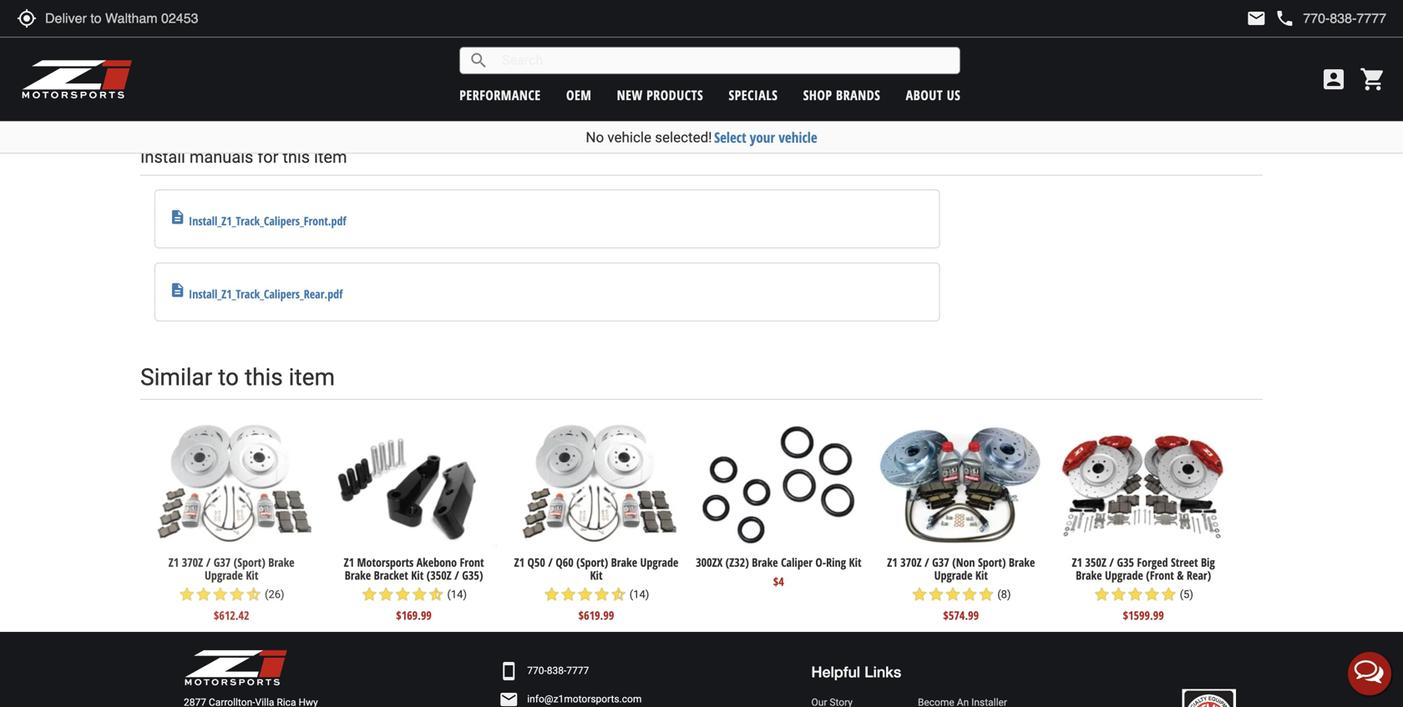 Task type: locate. For each thing, give the bounding box(es) containing it.
manuals
[[190, 147, 253, 167]]

brake inside '300zx (z32) brake caliper o-ring kit $4'
[[752, 555, 778, 571]]

12 star from the left
[[594, 586, 610, 603]]

0 horizontal spatial g37
[[214, 555, 231, 571]]

1 horizontal spatial (14)
[[630, 588, 649, 601]]

2 description from the top
[[169, 282, 186, 299]]

0 horizontal spatial vehicle
[[608, 129, 652, 146]]

star_half for z1 370z / g37 (sport) brake upgrade kit star star star star star_half (26) $612.42
[[245, 586, 262, 603]]

z1 inside z1 motorsports akebono front brake bracket kit (350z / g35) star star star star star_half (14) $169.99
[[344, 555, 354, 571]]

/ for $619.99
[[548, 555, 553, 571]]

sport)
[[978, 555, 1006, 571]]

star_half left (26)
[[245, 586, 262, 603]]

(z32)
[[726, 555, 749, 571]]

0 horizontal spatial 370z
[[182, 555, 203, 571]]

(26)
[[265, 588, 285, 601]]

shop
[[803, 86, 833, 104]]

z1
[[169, 555, 179, 571], [344, 555, 354, 571], [514, 555, 525, 571], [887, 555, 898, 571], [1072, 555, 1083, 571]]

kit right q60
[[590, 568, 603, 583]]

g37 inside "z1 370z / g37 (sport) brake upgrade kit star star star star star_half (26) $612.42"
[[214, 555, 231, 571]]

brake left g35
[[1076, 568, 1102, 583]]

brake up "$4"
[[752, 555, 778, 571]]

this right "for"
[[283, 147, 310, 167]]

description install_z1_track_calipers_front.pdf
[[169, 209, 346, 229]]

300zx (z32) brake caliper o-ring kit $4
[[696, 555, 862, 590]]

brake right q60
[[611, 555, 637, 571]]

smartphone 770-838-7777
[[499, 661, 589, 682]]

vehicle right no
[[608, 129, 652, 146]]

to
[[218, 364, 239, 392]]

&
[[1177, 568, 1184, 583]]

14 star from the left
[[928, 586, 945, 603]]

description inside description install_z1_track_calipers_rear.pdf
[[169, 282, 186, 299]]

oem
[[566, 86, 592, 104]]

sema member logo image
[[1183, 690, 1236, 708]]

kit inside z1 q50 / q60 (sport) brake upgrade kit star star star star star_half (14) $619.99
[[590, 568, 603, 583]]

350z
[[1086, 555, 1107, 571]]

brake up (26)
[[268, 555, 295, 571]]

1 vertical spatial item
[[289, 364, 335, 392]]

(front
[[1146, 568, 1175, 583]]

370z
[[182, 555, 203, 571], [901, 555, 922, 571]]

(sport) inside z1 q50 / q60 (sport) brake upgrade kit star star star star star_half (14) $619.99
[[577, 555, 608, 571]]

370z inside z1 370z / g37 (non sport) brake upgrade kit star star star star star (8) $574.99
[[901, 555, 922, 571]]

brake inside z1 350z / g35 forged street big brake upgrade (front & rear) star star star star star (5) $1599.99
[[1076, 568, 1102, 583]]

1 vertical spatial this
[[245, 364, 283, 392]]

3 z1 from the left
[[514, 555, 525, 571]]

1 (sport) from the left
[[234, 555, 265, 571]]

star_half down (350z
[[428, 586, 445, 603]]

info@z1motorsports.com
[[527, 694, 642, 706]]

1 370z from the left
[[182, 555, 203, 571]]

/ inside z1 350z / g35 forged street big brake upgrade (front & rear) star star star star star (5) $1599.99
[[1110, 555, 1114, 571]]

0 horizontal spatial (sport)
[[234, 555, 265, 571]]

1 (14) from the left
[[447, 588, 467, 601]]

account_box link
[[1317, 66, 1352, 93]]

370z for kit
[[901, 555, 922, 571]]

star_half
[[245, 586, 262, 603], [428, 586, 445, 603], [610, 586, 627, 603]]

0 vertical spatial description
[[169, 209, 186, 226]]

brake right sport)
[[1009, 555, 1035, 571]]

about us
[[906, 86, 961, 104]]

4 star from the left
[[229, 586, 245, 603]]

description
[[169, 209, 186, 226], [169, 282, 186, 299]]

z1 for $619.99
[[514, 555, 525, 571]]

g37 for star_half
[[214, 555, 231, 571]]

$169.99
[[396, 608, 432, 623]]

838-
[[547, 666, 567, 677]]

description inside description install_z1_track_calipers_front.pdf
[[169, 209, 186, 226]]

1 horizontal spatial g37
[[932, 555, 950, 571]]

g37 up $612.42
[[214, 555, 231, 571]]

1 horizontal spatial 370z
[[901, 555, 922, 571]]

star
[[179, 586, 195, 603], [195, 586, 212, 603], [212, 586, 229, 603], [229, 586, 245, 603], [361, 586, 378, 603], [378, 586, 394, 603], [394, 586, 411, 603], [411, 586, 428, 603], [544, 586, 560, 603], [560, 586, 577, 603], [577, 586, 594, 603], [594, 586, 610, 603], [911, 586, 928, 603], [928, 586, 945, 603], [945, 586, 962, 603], [962, 586, 978, 603], [978, 586, 995, 603], [1094, 586, 1111, 603], [1111, 586, 1127, 603], [1127, 586, 1144, 603], [1144, 586, 1161, 603], [1161, 586, 1177, 603]]

helpful links
[[812, 663, 902, 681]]

kit left (350z
[[411, 568, 424, 583]]

8 star from the left
[[411, 586, 428, 603]]

star_half inside z1 q50 / q60 (sport) brake upgrade kit star star star star star_half (14) $619.99
[[610, 586, 627, 603]]

370z inside "z1 370z / g37 (sport) brake upgrade kit star star star star star_half (26) $612.42"
[[182, 555, 203, 571]]

2 star_half from the left
[[428, 586, 445, 603]]

/ inside z1 q50 / q60 (sport) brake upgrade kit star star star star star_half (14) $619.99
[[548, 555, 553, 571]]

new products
[[617, 86, 704, 104]]

select
[[714, 128, 747, 147]]

(14) inside z1 q50 / q60 (sport) brake upgrade kit star star star star star_half (14) $619.99
[[630, 588, 649, 601]]

(14) inside z1 motorsports akebono front brake bracket kit (350z / g35) star star star star star_half (14) $169.99
[[447, 588, 467, 601]]

kit right (non at bottom
[[976, 568, 988, 583]]

about
[[906, 86, 943, 104]]

this right to
[[245, 364, 283, 392]]

1 g37 from the left
[[214, 555, 231, 571]]

g35)
[[462, 568, 483, 583]]

z1 for $612.42
[[169, 555, 179, 571]]

select your vehicle link
[[714, 128, 818, 147]]

street
[[1171, 555, 1198, 571]]

z1 370z / g37 (sport) brake upgrade kit star star star star star_half (26) $612.42
[[169, 555, 295, 623]]

2 horizontal spatial star_half
[[610, 586, 627, 603]]

3 star_half from the left
[[610, 586, 627, 603]]

1 horizontal spatial vehicle
[[779, 128, 818, 147]]

kit up $612.42
[[246, 568, 258, 583]]

us
[[947, 86, 961, 104]]

upgrade up $612.42
[[205, 568, 243, 583]]

(sport) for z1 q50 / q60 (sport) brake upgrade kit star star star star star_half (14) $619.99
[[577, 555, 608, 571]]

install_z1_track_calipers_front.pdf
[[189, 213, 346, 229]]

(sport) for z1 370z / g37 (sport) brake upgrade kit star star star star star_half (26) $612.42
[[234, 555, 265, 571]]

shop brands link
[[803, 86, 881, 104]]

(sport) inside "z1 370z / g37 (sport) brake upgrade kit star star star star star_half (26) $612.42"
[[234, 555, 265, 571]]

kit inside '300zx (z32) brake caliper o-ring kit $4'
[[849, 555, 862, 571]]

g37 inside z1 370z / g37 (non sport) brake upgrade kit star star star star star (8) $574.99
[[932, 555, 950, 571]]

upgrade left (front
[[1105, 568, 1144, 583]]

4 z1 from the left
[[887, 555, 898, 571]]

/ for star
[[1110, 555, 1114, 571]]

$1599.99
[[1123, 608, 1164, 623]]

item right "for"
[[314, 147, 347, 167]]

similar to this item
[[140, 364, 335, 392]]

$4
[[774, 574, 784, 590]]

11 star from the left
[[577, 586, 594, 603]]

770-838-7777 link
[[527, 664, 589, 679]]

1 vertical spatial description
[[169, 282, 186, 299]]

19 star from the left
[[1111, 586, 1127, 603]]

kit
[[849, 555, 862, 571], [246, 568, 258, 583], [411, 568, 424, 583], [590, 568, 603, 583], [976, 568, 988, 583]]

upgrade
[[640, 555, 679, 571], [205, 568, 243, 583], [935, 568, 973, 583], [1105, 568, 1144, 583]]

z1 350z / g35 forged street big brake upgrade (front & rear) star star star star star (5) $1599.99
[[1072, 555, 1215, 623]]

your
[[750, 128, 775, 147]]

1 horizontal spatial star_half
[[428, 586, 445, 603]]

vehicle right your
[[779, 128, 818, 147]]

new
[[617, 86, 643, 104]]

selected!
[[655, 129, 712, 146]]

phone
[[1275, 8, 1295, 28]]

0 horizontal spatial star_half
[[245, 586, 262, 603]]

z1 q50 / q60 (sport) brake upgrade kit star star star star star_half (14) $619.99
[[514, 555, 679, 623]]

15 star from the left
[[945, 586, 962, 603]]

/ inside z1 370z / g37 (non sport) brake upgrade kit star star star star star (8) $574.99
[[925, 555, 930, 571]]

3 star from the left
[[212, 586, 229, 603]]

2 (sport) from the left
[[577, 555, 608, 571]]

g37 left (non at bottom
[[932, 555, 950, 571]]

similar
[[140, 364, 212, 392]]

z1 inside z1 q50 / q60 (sport) brake upgrade kit star star star star star_half (14) $619.99
[[514, 555, 525, 571]]

/ inside "z1 370z / g37 (sport) brake upgrade kit star star star star star_half (26) $612.42"
[[206, 555, 211, 571]]

(5)
[[1180, 588, 1194, 601]]

brake left bracket
[[345, 568, 371, 583]]

$612.42
[[214, 608, 249, 623]]

shopping_cart link
[[1356, 66, 1387, 93]]

upgrade inside z1 350z / g35 forged street big brake upgrade (front & rear) star star star star star (5) $1599.99
[[1105, 568, 1144, 583]]

z1 company logo image
[[184, 649, 288, 688]]

z1 for (8)
[[887, 555, 898, 571]]

brake inside z1 q50 / q60 (sport) brake upgrade kit star star star star star_half (14) $619.99
[[611, 555, 637, 571]]

2 (14) from the left
[[630, 588, 649, 601]]

caliper
[[781, 555, 813, 571]]

star_half inside "z1 370z / g37 (sport) brake upgrade kit star star star star star_half (26) $612.42"
[[245, 586, 262, 603]]

(sport) up (26)
[[234, 555, 265, 571]]

brake
[[268, 555, 295, 571], [611, 555, 637, 571], [752, 555, 778, 571], [1009, 555, 1035, 571], [345, 568, 371, 583], [1076, 568, 1102, 583]]

1 star_half from the left
[[245, 586, 262, 603]]

item
[[314, 147, 347, 167], [289, 364, 335, 392]]

z1 inside "z1 370z / g37 (sport) brake upgrade kit star star star star star_half (26) $612.42"
[[169, 555, 179, 571]]

upgrade inside "z1 370z / g37 (sport) brake upgrade kit star star star star star_half (26) $612.42"
[[205, 568, 243, 583]]

mail
[[1247, 8, 1267, 28]]

1 z1 from the left
[[169, 555, 179, 571]]

upgrade inside z1 q50 / q60 (sport) brake upgrade kit star star star star star_half (14) $619.99
[[640, 555, 679, 571]]

5 z1 from the left
[[1072, 555, 1083, 571]]

2 370z from the left
[[901, 555, 922, 571]]

bracket
[[374, 568, 408, 583]]

account_box
[[1321, 66, 1348, 93]]

z1 inside z1 350z / g35 forged street big brake upgrade (front & rear) star star star star star (5) $1599.99
[[1072, 555, 1083, 571]]

upgrade left 300zx
[[640, 555, 679, 571]]

2 g37 from the left
[[932, 555, 950, 571]]

10 star from the left
[[560, 586, 577, 603]]

upgrade left sport)
[[935, 568, 973, 583]]

links
[[865, 663, 902, 681]]

kit inside "z1 370z / g37 (sport) brake upgrade kit star star star star star_half (26) $612.42"
[[246, 568, 258, 583]]

item right to
[[289, 364, 335, 392]]

search
[[469, 51, 489, 71]]

rear)
[[1187, 568, 1212, 583]]

star_half up $619.99
[[610, 586, 627, 603]]

(sport)
[[234, 555, 265, 571], [577, 555, 608, 571]]

this
[[283, 147, 310, 167], [245, 364, 283, 392]]

21 star from the left
[[1144, 586, 1161, 603]]

z1 motorsports logo image
[[21, 58, 133, 100]]

2 star from the left
[[195, 586, 212, 603]]

1 description from the top
[[169, 209, 186, 226]]

(14)
[[447, 588, 467, 601], [630, 588, 649, 601]]

1 horizontal spatial (sport)
[[577, 555, 608, 571]]

2 z1 from the left
[[344, 555, 354, 571]]

0 horizontal spatial (14)
[[447, 588, 467, 601]]

1 star from the left
[[179, 586, 195, 603]]

z1 inside z1 370z / g37 (non sport) brake upgrade kit star star star star star (8) $574.99
[[887, 555, 898, 571]]

kit right the ring at the bottom right of page
[[849, 555, 862, 571]]

helpful
[[812, 663, 861, 681]]

(sport) right q60
[[577, 555, 608, 571]]



Task type: vqa. For each thing, say whether or not it's contained in the screenshot.
vehicle within the No vehicle selected! Select your vehicle
yes



Task type: describe. For each thing, give the bounding box(es) containing it.
specials link
[[729, 86, 778, 104]]

kit inside z1 motorsports akebono front brake bracket kit (350z / g35) star star star star star_half (14) $169.99
[[411, 568, 424, 583]]

info@z1motorsports.com link
[[527, 693, 642, 707]]

vehicle inside the no vehicle selected! select your vehicle
[[608, 129, 652, 146]]

9 star from the left
[[544, 586, 560, 603]]

$619.99
[[579, 608, 614, 623]]

star_half for z1 q50 / q60 (sport) brake upgrade kit star star star star star_half (14) $619.99
[[610, 586, 627, 603]]

new products link
[[617, 86, 704, 104]]

performance link
[[460, 86, 541, 104]]

oem link
[[566, 86, 592, 104]]

/ for $612.42
[[206, 555, 211, 571]]

6 star from the left
[[378, 586, 394, 603]]

/ inside z1 motorsports akebono front brake bracket kit (350z / g35) star star star star star_half (14) $169.99
[[455, 568, 459, 583]]

no
[[586, 129, 604, 146]]

products
[[647, 86, 704, 104]]

my_location
[[17, 8, 37, 28]]

(8)
[[998, 588, 1011, 601]]

17 star from the left
[[978, 586, 995, 603]]

description install_z1_track_calipers_rear.pdf
[[169, 282, 343, 302]]

7777
[[567, 666, 589, 677]]

akebono
[[417, 555, 457, 571]]

star_half inside z1 motorsports akebono front brake bracket kit (350z / g35) star star star star star_half (14) $169.99
[[428, 586, 445, 603]]

$574.99
[[944, 608, 979, 623]]

o-
[[816, 555, 826, 571]]

motorsports
[[357, 555, 414, 571]]

7 star from the left
[[394, 586, 411, 603]]

no vehicle selected! select your vehicle
[[586, 128, 818, 147]]

phone link
[[1275, 8, 1387, 28]]

770-
[[527, 666, 547, 677]]

z1 for star_half
[[344, 555, 354, 571]]

mail link
[[1247, 8, 1267, 28]]

shopping_cart
[[1360, 66, 1387, 93]]

install_z1_track_calipers_rear.pdf
[[189, 286, 343, 302]]

g35
[[1117, 555, 1135, 571]]

forged
[[1137, 555, 1168, 571]]

z1 for star
[[1072, 555, 1083, 571]]

Search search field
[[489, 48, 960, 73]]

smartphone
[[499, 661, 519, 682]]

q60
[[556, 555, 574, 571]]

20 star from the left
[[1127, 586, 1144, 603]]

shop brands
[[803, 86, 881, 104]]

brake inside z1 motorsports akebono front brake bracket kit (350z / g35) star star star star star_half (14) $169.99
[[345, 568, 371, 583]]

mail phone
[[1247, 8, 1295, 28]]

specials
[[729, 86, 778, 104]]

0 vertical spatial this
[[283, 147, 310, 167]]

brake inside z1 370z / g37 (non sport) brake upgrade kit star star star star star (8) $574.99
[[1009, 555, 1035, 571]]

front
[[460, 555, 484, 571]]

upgrade inside z1 370z / g37 (non sport) brake upgrade kit star star star star star (8) $574.99
[[935, 568, 973, 583]]

about us link
[[906, 86, 961, 104]]

13 star from the left
[[911, 586, 928, 603]]

16 star from the left
[[962, 586, 978, 603]]

performance
[[460, 86, 541, 104]]

big
[[1201, 555, 1215, 571]]

brake inside "z1 370z / g37 (sport) brake upgrade kit star star star star star_half (26) $612.42"
[[268, 555, 295, 571]]

(non
[[953, 555, 975, 571]]

370z for star
[[182, 555, 203, 571]]

description for description install_z1_track_calipers_rear.pdf
[[169, 282, 186, 299]]

300zx
[[696, 555, 723, 571]]

q50
[[528, 555, 545, 571]]

brands
[[836, 86, 881, 104]]

install manuals for this item
[[140, 147, 347, 167]]

/ for (8)
[[925, 555, 930, 571]]

z1 motorsports akebono front brake bracket kit (350z / g35) star star star star star_half (14) $169.99
[[344, 555, 484, 623]]

z1 370z / g37 (non sport) brake upgrade kit star star star star star (8) $574.99
[[887, 555, 1035, 623]]

5 star from the left
[[361, 586, 378, 603]]

22 star from the left
[[1161, 586, 1177, 603]]

18 star from the left
[[1094, 586, 1111, 603]]

kit inside z1 370z / g37 (non sport) brake upgrade kit star star star star star (8) $574.99
[[976, 568, 988, 583]]

for
[[258, 147, 279, 167]]

0 vertical spatial item
[[314, 147, 347, 167]]

(350z
[[427, 568, 452, 583]]

g37 for star
[[932, 555, 950, 571]]

ring
[[826, 555, 846, 571]]

install
[[140, 147, 185, 167]]

description for description install_z1_track_calipers_front.pdf
[[169, 209, 186, 226]]



